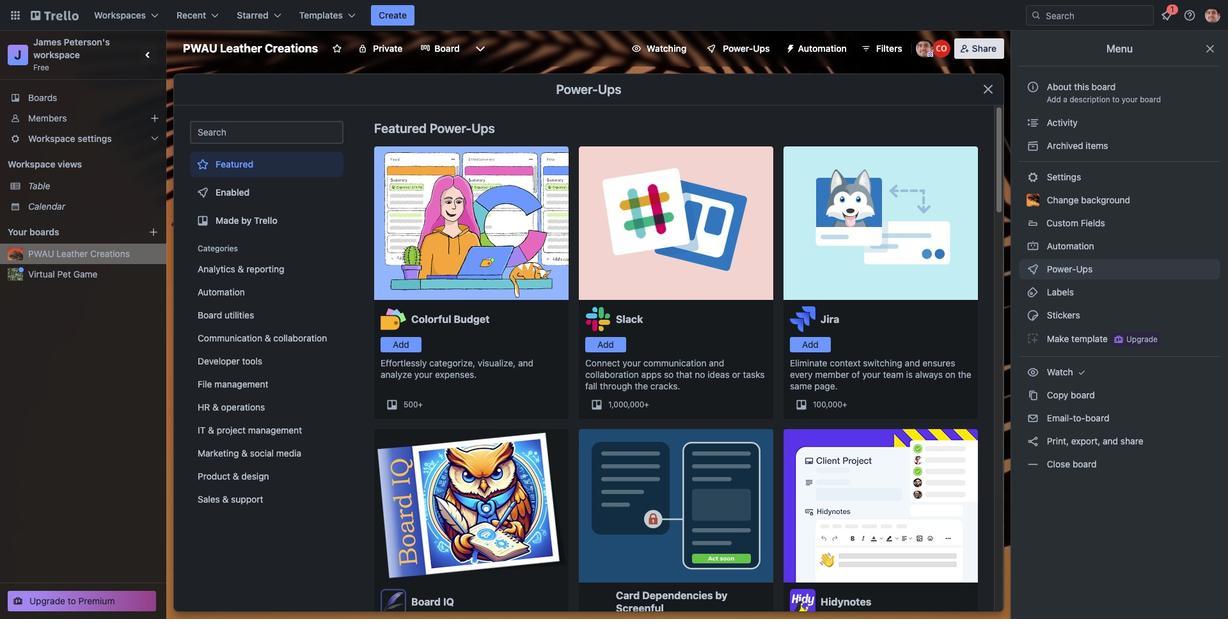Task type: vqa. For each thing, say whether or not it's contained in the screenshot.


Task type: locate. For each thing, give the bounding box(es) containing it.
& inside communication & collaboration link
[[265, 333, 271, 344]]

1 vertical spatial upgrade
[[29, 596, 65, 606]]

0 vertical spatial upgrade
[[1126, 335, 1158, 344]]

add button for colorful budget
[[381, 337, 422, 352]]

add button up connect at bottom
[[585, 337, 626, 352]]

0 horizontal spatial automation link
[[190, 282, 344, 303]]

board left utilities
[[198, 310, 222, 320]]

add board image
[[148, 227, 159, 237]]

board down export,
[[1073, 459, 1097, 470]]

sm image for make template
[[1027, 332, 1039, 345]]

0 horizontal spatial power-ups
[[556, 82, 622, 97]]

management
[[214, 379, 268, 390], [248, 425, 302, 436]]

add button
[[381, 337, 422, 352], [585, 337, 626, 352], [790, 337, 831, 352]]

copy board link
[[1019, 385, 1221, 406]]

0 horizontal spatial featured
[[216, 159, 253, 170]]

0 horizontal spatial creations
[[90, 248, 130, 259]]

0 horizontal spatial to
[[68, 596, 76, 606]]

0 vertical spatial automation
[[798, 43, 847, 54]]

& left social
[[241, 448, 248, 459]]

upgrade down stickers link at right
[[1126, 335, 1158, 344]]

1 horizontal spatial +
[[644, 400, 649, 409]]

& left design
[[233, 471, 239, 482]]

& inside analytics & reporting link
[[238, 264, 244, 274]]

boards link
[[0, 88, 166, 108]]

1 vertical spatial board
[[198, 310, 222, 320]]

0 horizontal spatial pwau leather creations
[[28, 248, 130, 259]]

& down board utilities link
[[265, 333, 271, 344]]

or
[[732, 369, 741, 380]]

0 horizontal spatial pwau
[[28, 248, 54, 259]]

ups inside button
[[753, 43, 770, 54]]

change background link
[[1019, 190, 1221, 210]]

pwau leather creations down the starred
[[183, 42, 318, 55]]

leather down your boards with 2 items element
[[57, 248, 88, 259]]

your inside about this board add a description to your board
[[1122, 95, 1138, 104]]

media
[[276, 448, 301, 459]]

leather down the starred
[[220, 42, 262, 55]]

& right hr
[[212, 402, 219, 413]]

sm image left print,
[[1027, 435, 1039, 448]]

workspace
[[28, 133, 75, 144], [8, 159, 55, 170]]

and inside eliminate context switching and ensures every member of your team is always on the same page.
[[905, 358, 920, 368]]

your up through in the bottom of the page
[[623, 358, 641, 368]]

power-ups inside power-ups link
[[1045, 264, 1095, 274]]

pwau leather creations up game on the left of the page
[[28, 248, 130, 259]]

and for jira
[[905, 358, 920, 368]]

creations down templates
[[265, 42, 318, 55]]

management down the hr & operations "link"
[[248, 425, 302, 436]]

connect your communication and collaboration apps so that no ideas or tasks fall through the cracks.
[[585, 358, 765, 391]]

sm image inside power-ups link
[[1027, 263, 1039, 276]]

your inside eliminate context switching and ensures every member of your team is always on the same page.
[[862, 369, 881, 380]]

file management link
[[190, 374, 344, 395]]

and up is
[[905, 358, 920, 368]]

tools
[[242, 356, 262, 367]]

archived
[[1047, 140, 1083, 151]]

featured
[[374, 121, 427, 136], [216, 159, 253, 170]]

screenful
[[616, 603, 664, 614]]

custom
[[1047, 217, 1078, 228]]

3 add button from the left
[[790, 337, 831, 352]]

no
[[695, 369, 705, 380]]

power-ups
[[723, 43, 770, 54], [556, 82, 622, 97], [1045, 264, 1095, 274]]

developer tools
[[198, 356, 262, 367]]

0 vertical spatial featured
[[374, 121, 427, 136]]

automation down custom fields
[[1045, 241, 1094, 251]]

1 horizontal spatial upgrade
[[1126, 335, 1158, 344]]

1 add button from the left
[[381, 337, 422, 352]]

print, export, and share
[[1045, 436, 1143, 446]]

create
[[379, 10, 407, 20]]

1 horizontal spatial pwau leather creations
[[183, 42, 318, 55]]

1 horizontal spatial featured
[[374, 121, 427, 136]]

& for product
[[233, 471, 239, 482]]

add up eliminate
[[802, 339, 819, 350]]

0 vertical spatial leather
[[220, 42, 262, 55]]

and for slack
[[709, 358, 724, 368]]

starred
[[237, 10, 268, 20]]

search image
[[1031, 10, 1041, 20]]

sm image inside activity link
[[1027, 116, 1039, 129]]

made
[[216, 215, 239, 226]]

your inside effortlessly categorize, visualize, and analyze your expenses.
[[414, 369, 433, 380]]

settings
[[78, 133, 112, 144]]

2 vertical spatial automation
[[198, 287, 245, 297]]

add up effortlessly on the bottom of page
[[393, 339, 409, 350]]

workspace navigation collapse icon image
[[139, 46, 157, 64]]

apps
[[641, 369, 662, 380]]

featured inside featured link
[[216, 159, 253, 170]]

sm image inside the settings link
[[1027, 171, 1039, 184]]

watch
[[1045, 367, 1076, 377]]

+ down the member
[[842, 400, 847, 409]]

1 vertical spatial by
[[715, 590, 728, 601]]

the right on
[[958, 369, 971, 380]]

upgrade inside button
[[1126, 335, 1158, 344]]

james peterson (jamespeterson93) image
[[1205, 8, 1221, 23]]

virtual
[[28, 269, 55, 280]]

& inside sales & support link
[[222, 494, 229, 505]]

1,000,000 +
[[608, 400, 649, 409]]

communication
[[643, 358, 707, 368]]

& for analytics
[[238, 264, 244, 274]]

& right it
[[208, 425, 214, 436]]

jira
[[821, 313, 839, 325]]

sm image left stickers
[[1027, 309, 1039, 322]]

a
[[1063, 95, 1068, 104]]

card dependencies by screenful
[[616, 590, 728, 614]]

stickers
[[1045, 310, 1080, 320]]

colorful
[[411, 313, 451, 325]]

sm image left make at right bottom
[[1027, 332, 1039, 345]]

& inside it & project management link
[[208, 425, 214, 436]]

hr & operations
[[198, 402, 265, 413]]

by right made
[[241, 215, 252, 226]]

add button up eliminate
[[790, 337, 831, 352]]

by right dependencies
[[715, 590, 728, 601]]

automation inside button
[[798, 43, 847, 54]]

0 vertical spatial pwau leather creations
[[183, 42, 318, 55]]

and right visualize,
[[518, 358, 534, 368]]

1 horizontal spatial the
[[958, 369, 971, 380]]

automation up board utilities
[[198, 287, 245, 297]]

workspace up table
[[8, 159, 55, 170]]

and inside connect your communication and collaboration apps so that no ideas or tasks fall through the cracks.
[[709, 358, 724, 368]]

context
[[830, 358, 861, 368]]

to inside about this board add a description to your board
[[1112, 95, 1120, 104]]

sm image left archived
[[1027, 139, 1039, 152]]

sm image for power-ups
[[1027, 263, 1039, 276]]

add button up effortlessly on the bottom of page
[[381, 337, 422, 352]]

upgrade left premium
[[29, 596, 65, 606]]

board
[[435, 43, 460, 54], [198, 310, 222, 320], [411, 596, 441, 608]]

board left the iq
[[411, 596, 441, 608]]

sm image for close board
[[1027, 458, 1039, 471]]

1 horizontal spatial by
[[715, 590, 728, 601]]

2 vertical spatial power-ups
[[1045, 264, 1095, 274]]

0 vertical spatial creations
[[265, 42, 318, 55]]

analytics
[[198, 264, 235, 274]]

pet
[[57, 269, 71, 280]]

ups
[[753, 43, 770, 54], [598, 82, 622, 97], [472, 121, 495, 136], [1076, 264, 1093, 274]]

sm image
[[1027, 116, 1039, 129], [1027, 139, 1039, 152], [1027, 171, 1039, 184], [1027, 309, 1039, 322], [1027, 332, 1039, 345], [1076, 366, 1088, 379], [1027, 412, 1039, 425], [1027, 435, 1039, 448]]

featured for featured power-ups
[[374, 121, 427, 136]]

and up ideas
[[709, 358, 724, 368]]

0 horizontal spatial leather
[[57, 248, 88, 259]]

board left customize views image
[[435, 43, 460, 54]]

workspace
[[33, 49, 80, 60]]

sm image left settings on the right top of page
[[1027, 171, 1039, 184]]

0 horizontal spatial the
[[635, 381, 648, 391]]

add up connect at bottom
[[598, 339, 614, 350]]

and
[[518, 358, 534, 368], [709, 358, 724, 368], [905, 358, 920, 368], [1103, 436, 1118, 446]]

workspace down members on the left of page
[[28, 133, 75, 144]]

sm image for activity
[[1027, 116, 1039, 129]]

1 vertical spatial creations
[[90, 248, 130, 259]]

add for colorful budget
[[393, 339, 409, 350]]

2 + from the left
[[644, 400, 649, 409]]

board utilities
[[198, 310, 254, 320]]

1 horizontal spatial power-ups
[[723, 43, 770, 54]]

and inside effortlessly categorize, visualize, and analyze your expenses.
[[518, 358, 534, 368]]

& inside the hr & operations "link"
[[212, 402, 219, 413]]

+ for jira
[[842, 400, 847, 409]]

0 vertical spatial to
[[1112, 95, 1120, 104]]

0 vertical spatial by
[[241, 215, 252, 226]]

through
[[600, 381, 632, 391]]

board up to-
[[1071, 390, 1095, 400]]

workspace inside dropdown button
[[28, 133, 75, 144]]

& right the analytics
[[238, 264, 244, 274]]

sm image up copy board
[[1076, 366, 1088, 379]]

automation link
[[1019, 236, 1221, 257], [190, 282, 344, 303]]

sm image inside watch link
[[1027, 366, 1039, 379]]

0 horizontal spatial +
[[418, 400, 423, 409]]

0 vertical spatial board
[[435, 43, 460, 54]]

share
[[1121, 436, 1143, 446]]

sm image inside copy board link
[[1027, 389, 1039, 402]]

0 horizontal spatial upgrade
[[29, 596, 65, 606]]

& inside product & design link
[[233, 471, 239, 482]]

1 horizontal spatial automation
[[798, 43, 847, 54]]

2 horizontal spatial add button
[[790, 337, 831, 352]]

settings
[[1045, 171, 1081, 182]]

1 horizontal spatial pwau
[[183, 42, 217, 55]]

automation link up board utilities link
[[190, 282, 344, 303]]

share button
[[954, 38, 1004, 59]]

collaboration up through in the bottom of the page
[[585, 369, 639, 380]]

& for marketing
[[241, 448, 248, 459]]

1 horizontal spatial collaboration
[[585, 369, 639, 380]]

1 vertical spatial automation
[[1045, 241, 1094, 251]]

2 horizontal spatial power-ups
[[1045, 264, 1095, 274]]

2 add button from the left
[[585, 337, 626, 352]]

project
[[217, 425, 246, 436]]

sm image inside close board link
[[1027, 458, 1039, 471]]

+
[[418, 400, 423, 409], [644, 400, 649, 409], [842, 400, 847, 409]]

sm image
[[780, 38, 798, 56], [1027, 240, 1039, 253], [1027, 263, 1039, 276], [1027, 286, 1039, 299], [1027, 366, 1039, 379], [1027, 389, 1039, 402], [1027, 458, 1039, 471]]

pwau down recent popup button
[[183, 42, 217, 55]]

1 horizontal spatial creations
[[265, 42, 318, 55]]

0 horizontal spatial add button
[[381, 337, 422, 352]]

0 vertical spatial collaboration
[[273, 333, 327, 344]]

christina overa (christinaovera) image
[[932, 40, 950, 58]]

1 vertical spatial collaboration
[[585, 369, 639, 380]]

creations up virtual pet game link
[[90, 248, 130, 259]]

1 vertical spatial pwau
[[28, 248, 54, 259]]

primary element
[[0, 0, 1228, 31]]

custom fields
[[1047, 217, 1105, 228]]

0 vertical spatial management
[[214, 379, 268, 390]]

by
[[241, 215, 252, 226], [715, 590, 728, 601]]

2 vertical spatial board
[[411, 596, 441, 608]]

templates
[[299, 10, 343, 20]]

your boards
[[8, 226, 59, 237]]

star or unstar board image
[[332, 43, 342, 54]]

sm image inside email-to-board link
[[1027, 412, 1039, 425]]

pwau
[[183, 42, 217, 55], [28, 248, 54, 259]]

1 vertical spatial the
[[635, 381, 648, 391]]

add left a
[[1047, 95, 1061, 104]]

0 vertical spatial the
[[958, 369, 971, 380]]

upgrade to premium link
[[8, 591, 156, 612]]

james peterson (jamespeterson93) image
[[916, 40, 934, 58]]

colorful budget
[[411, 313, 490, 325]]

open information menu image
[[1183, 9, 1196, 22]]

sm image left activity
[[1027, 116, 1039, 129]]

1 horizontal spatial automation link
[[1019, 236, 1221, 257]]

calendar
[[28, 201, 65, 212]]

automation left the filters button
[[798, 43, 847, 54]]

the inside connect your communication and collaboration apps so that no ideas or tasks fall through the cracks.
[[635, 381, 648, 391]]

to left premium
[[68, 596, 76, 606]]

2 horizontal spatial +
[[842, 400, 847, 409]]

sm image inside print, export, and share link
[[1027, 435, 1039, 448]]

0 vertical spatial automation link
[[1019, 236, 1221, 257]]

calendar link
[[28, 200, 159, 213]]

pwau up virtual
[[28, 248, 54, 259]]

description
[[1070, 95, 1110, 104]]

collaboration down board utilities link
[[273, 333, 327, 344]]

eliminate context switching and ensures every member of your team is always on the same page.
[[790, 358, 971, 391]]

featured for featured
[[216, 159, 253, 170]]

& for hr
[[212, 402, 219, 413]]

sm image for copy board
[[1027, 389, 1039, 402]]

500
[[404, 400, 418, 409]]

1 vertical spatial featured
[[216, 159, 253, 170]]

+ down effortlessly on the bottom of page
[[418, 400, 423, 409]]

marketing & social media
[[198, 448, 301, 459]]

your up activity link
[[1122, 95, 1138, 104]]

to up activity link
[[1112, 95, 1120, 104]]

analyze
[[381, 369, 412, 380]]

1 horizontal spatial to
[[1112, 95, 1120, 104]]

+ down apps
[[644, 400, 649, 409]]

0 horizontal spatial by
[[241, 215, 252, 226]]

it & project management link
[[190, 420, 344, 441]]

1 + from the left
[[418, 400, 423, 409]]

+ for colorful budget
[[418, 400, 423, 409]]

and left share
[[1103, 436, 1118, 446]]

+ for slack
[[644, 400, 649, 409]]

recent button
[[169, 5, 227, 26]]

1 notification image
[[1159, 8, 1174, 23]]

product & design link
[[190, 466, 344, 487]]

sm image left email-
[[1027, 412, 1039, 425]]

0 vertical spatial workspace
[[28, 133, 75, 144]]

1 vertical spatial leather
[[57, 248, 88, 259]]

your right of
[[862, 369, 881, 380]]

2 horizontal spatial automation
[[1045, 241, 1094, 251]]

sm image inside stickers link
[[1027, 309, 1039, 322]]

3 + from the left
[[842, 400, 847, 409]]

board for board iq
[[411, 596, 441, 608]]

print, export, and share link
[[1019, 431, 1221, 452]]

& right sales
[[222, 494, 229, 505]]

& inside marketing & social media link
[[241, 448, 248, 459]]

members
[[28, 113, 67, 123]]

sm image for archived items
[[1027, 139, 1039, 152]]

sm image inside labels link
[[1027, 286, 1039, 299]]

0 vertical spatial pwau
[[183, 42, 217, 55]]

sm image inside 'archived items' "link"
[[1027, 139, 1039, 152]]

1 horizontal spatial leather
[[220, 42, 262, 55]]

your down effortlessly on the bottom of page
[[414, 369, 433, 380]]

0 horizontal spatial automation
[[198, 287, 245, 297]]

1 horizontal spatial add button
[[585, 337, 626, 352]]

the down apps
[[635, 381, 648, 391]]

close
[[1047, 459, 1070, 470]]

background
[[1081, 194, 1130, 205]]

share
[[972, 43, 997, 54]]

management up the operations
[[214, 379, 268, 390]]

automation link up power-ups link
[[1019, 236, 1221, 257]]

0 vertical spatial power-ups
[[723, 43, 770, 54]]

is
[[906, 369, 913, 380]]

Search text field
[[190, 121, 344, 144]]

board up print, export, and share
[[1085, 413, 1110, 423]]

sm image for settings
[[1027, 171, 1039, 184]]

file
[[198, 379, 212, 390]]

templates button
[[292, 5, 363, 26]]

1 vertical spatial workspace
[[8, 159, 55, 170]]

collaboration inside connect your communication and collaboration apps so that no ideas or tasks fall through the cracks.
[[585, 369, 639, 380]]



Task type: describe. For each thing, give the bounding box(es) containing it.
board iq
[[411, 596, 454, 608]]

reporting
[[246, 264, 284, 274]]

ideas
[[708, 369, 730, 380]]

sm image for print, export, and share
[[1027, 435, 1039, 448]]

operations
[[221, 402, 265, 413]]

& for sales
[[222, 494, 229, 505]]

boards
[[28, 92, 57, 103]]

500 +
[[404, 400, 423, 409]]

create button
[[371, 5, 415, 26]]

back to home image
[[31, 5, 79, 26]]

menu
[[1107, 43, 1133, 54]]

every
[[790, 369, 813, 380]]

and for colorful budget
[[518, 358, 534, 368]]

power-ups inside 'power-ups' button
[[723, 43, 770, 54]]

pwau inside board name text field
[[183, 42, 217, 55]]

& for communication
[[265, 333, 271, 344]]

board for board
[[435, 43, 460, 54]]

free
[[33, 63, 49, 72]]

it
[[198, 425, 206, 436]]

support
[[231, 494, 263, 505]]

pwau leather creations link
[[28, 248, 159, 260]]

1 vertical spatial to
[[68, 596, 76, 606]]

pwau leather creations inside board name text field
[[183, 42, 318, 55]]

views
[[58, 159, 82, 170]]

add inside about this board add a description to your board
[[1047, 95, 1061, 104]]

filters button
[[857, 38, 906, 59]]

this
[[1074, 81, 1089, 92]]

leather inside board name text field
[[220, 42, 262, 55]]

power- inside button
[[723, 43, 753, 54]]

Search field
[[1041, 6, 1153, 25]]

filters
[[876, 43, 902, 54]]

add for jira
[[802, 339, 819, 350]]

your
[[8, 226, 27, 237]]

make template
[[1045, 333, 1108, 344]]

add button for slack
[[585, 337, 626, 352]]

marketing
[[198, 448, 239, 459]]

j
[[14, 47, 22, 62]]

labels
[[1045, 287, 1074, 297]]

add button for jira
[[790, 337, 831, 352]]

close board link
[[1019, 454, 1221, 475]]

email-to-board link
[[1019, 408, 1221, 429]]

sales
[[198, 494, 220, 505]]

1 vertical spatial pwau leather creations
[[28, 248, 130, 259]]

james peterson's workspace link
[[33, 36, 112, 60]]

boards
[[29, 226, 59, 237]]

the inside eliminate context switching and ensures every member of your team is always on the same page.
[[958, 369, 971, 380]]

export,
[[1071, 436, 1100, 446]]

board link
[[413, 38, 467, 59]]

file management
[[198, 379, 268, 390]]

connect
[[585, 358, 620, 368]]

fields
[[1081, 217, 1105, 228]]

settings link
[[1019, 167, 1221, 187]]

board up activity link
[[1140, 95, 1161, 104]]

dependencies
[[642, 590, 713, 601]]

watching button
[[624, 38, 694, 59]]

same
[[790, 381, 812, 391]]

expenses.
[[435, 369, 477, 380]]

workspace for workspace settings
[[28, 133, 75, 144]]

by inside card dependencies by screenful
[[715, 590, 728, 601]]

virtual pet game link
[[28, 268, 159, 281]]

sm image for labels
[[1027, 286, 1039, 299]]

1 vertical spatial automation link
[[190, 282, 344, 303]]

sm image inside watch link
[[1076, 366, 1088, 379]]

table
[[28, 180, 50, 191]]

board for board utilities
[[198, 310, 222, 320]]

featured power-ups
[[374, 121, 495, 136]]

enabled link
[[190, 180, 344, 205]]

sm image for watch
[[1027, 366, 1039, 379]]

Board name text field
[[177, 38, 324, 59]]

game
[[73, 269, 98, 280]]

upgrade for upgrade
[[1126, 335, 1158, 344]]

1,000,000
[[608, 400, 644, 409]]

recent
[[177, 10, 206, 20]]

activity link
[[1019, 113, 1221, 133]]

team
[[883, 369, 904, 380]]

creations inside board name text field
[[265, 42, 318, 55]]

budget
[[454, 313, 490, 325]]

0 horizontal spatial collaboration
[[273, 333, 327, 344]]

upgrade for upgrade to premium
[[29, 596, 65, 606]]

power-ups link
[[1019, 259, 1221, 280]]

watch link
[[1019, 362, 1221, 383]]

100,000
[[813, 400, 842, 409]]

utilities
[[224, 310, 254, 320]]

product & design
[[198, 471, 269, 482]]

hr
[[198, 402, 210, 413]]

creations inside the pwau leather creations link
[[90, 248, 130, 259]]

categorize,
[[429, 358, 475, 368]]

your inside connect your communication and collaboration apps so that no ideas or tasks fall through the cracks.
[[623, 358, 641, 368]]

always
[[915, 369, 943, 380]]

board up description at the top right of the page
[[1092, 81, 1116, 92]]

communication & collaboration
[[198, 333, 327, 344]]

effortlessly
[[381, 358, 427, 368]]

& for it
[[208, 425, 214, 436]]

iq
[[443, 596, 454, 608]]

email-
[[1047, 413, 1073, 423]]

workspace for workspace views
[[8, 159, 55, 170]]

james
[[33, 36, 61, 47]]

add for slack
[[598, 339, 614, 350]]

your boards with 2 items element
[[8, 225, 129, 240]]

visualize,
[[478, 358, 516, 368]]

template
[[1072, 333, 1108, 344]]

enabled
[[216, 187, 250, 198]]

this member is an admin of this board. image
[[927, 52, 933, 58]]

activity
[[1045, 117, 1078, 128]]

copy
[[1047, 390, 1069, 400]]

1 vertical spatial management
[[248, 425, 302, 436]]

that
[[676, 369, 693, 380]]

workspaces button
[[86, 5, 166, 26]]

premium
[[78, 596, 115, 606]]

it & project management
[[198, 425, 302, 436]]

sm image for email-to-board
[[1027, 412, 1039, 425]]

sm image for automation
[[1027, 240, 1039, 253]]

power-ups button
[[697, 38, 778, 59]]

watching
[[647, 43, 687, 54]]

sm image inside the "automation" button
[[780, 38, 798, 56]]

fall
[[585, 381, 598, 391]]

workspace views
[[8, 159, 82, 170]]

eliminate
[[790, 358, 827, 368]]

email-to-board
[[1045, 413, 1110, 423]]

developer
[[198, 356, 240, 367]]

1 vertical spatial power-ups
[[556, 82, 622, 97]]

sales & support link
[[190, 489, 344, 510]]

customize views image
[[474, 42, 487, 55]]

print,
[[1047, 436, 1069, 446]]

archived items
[[1045, 140, 1108, 151]]

marketing & social media link
[[190, 443, 344, 464]]

social
[[250, 448, 274, 459]]

sm image for stickers
[[1027, 309, 1039, 322]]



